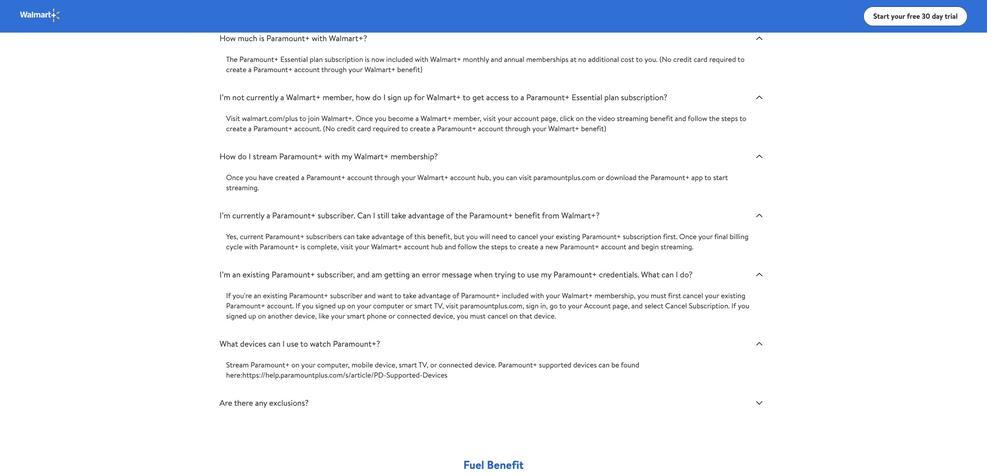 Task type: vqa. For each thing, say whether or not it's contained in the screenshot.
$2.08
no



Task type: locate. For each thing, give the bounding box(es) containing it.
or
[[598, 173, 605, 183], [406, 301, 413, 311], [389, 311, 396, 322], [431, 360, 437, 371]]

and
[[491, 54, 503, 64], [675, 113, 687, 124], [445, 242, 456, 252], [629, 242, 640, 252], [357, 269, 370, 280], [365, 291, 376, 301], [632, 301, 643, 311]]

1 vertical spatial cancel
[[683, 291, 704, 301]]

on down what devices can i use to watch paramount+? at left
[[292, 360, 300, 371]]

the inside the once you have created a paramount+ account through your walmart+ account hub, you can visit paramountplus.com or download the paramount+ app to start streaming.
[[639, 173, 649, 183]]

0 vertical spatial device.
[[534, 311, 557, 322]]

i'm currently a paramount+ subscriber. can i still take advantage of the paramount+ benefit from walmart+? image
[[755, 211, 765, 221]]

0 vertical spatial cancel
[[518, 232, 538, 242]]

a right visit
[[248, 124, 252, 134]]

the
[[586, 113, 597, 124], [710, 113, 720, 124], [639, 173, 649, 183], [456, 210, 468, 221], [479, 242, 490, 252]]

2 horizontal spatial an
[[412, 269, 420, 280]]

first.
[[664, 232, 678, 242]]

i'm up yes,
[[220, 210, 231, 221]]

1 vertical spatial take
[[357, 232, 370, 242]]

an left error
[[412, 269, 420, 280]]

advantage down still
[[372, 232, 404, 242]]

existing inside 'yes, current paramount+ subscribers can take advantage of this benefit, but you will need to cancel your existing paramount+ subscription first. once your final billing cycle with paramount+ is complete, visit your walmart+ account hub and follow the steps to create a new paramount+ account and begin streaming.'
[[556, 232, 581, 242]]

1 vertical spatial subscription
[[623, 232, 662, 242]]

found
[[621, 360, 640, 371]]

visit down access
[[484, 113, 496, 124]]

subscription left "now"
[[325, 54, 363, 64]]

a
[[248, 64, 252, 75], [281, 92, 284, 103], [521, 92, 525, 103], [416, 113, 419, 124], [248, 124, 252, 134], [432, 124, 436, 134], [301, 173, 305, 183], [267, 210, 270, 221], [541, 242, 544, 252]]

can down subscriber.
[[344, 232, 355, 242]]

0 horizontal spatial essential
[[280, 54, 308, 64]]

can inside 'yes, current paramount+ subscribers can take advantage of this benefit, but you will need to cancel your existing paramount+ subscription first. once your final billing cycle with paramount+ is complete, visit your walmart+ account hub and follow the steps to create a new paramount+ account and begin streaming.'
[[344, 232, 355, 242]]

1 vertical spatial card
[[358, 124, 371, 134]]

0 horizontal spatial steps
[[492, 242, 508, 252]]

how
[[220, 33, 236, 44], [220, 151, 236, 162]]

how left stream
[[220, 151, 236, 162]]

0 vertical spatial essential
[[280, 54, 308, 64]]

0 vertical spatial steps
[[722, 113, 739, 124]]

visit left paramountplus.com
[[519, 173, 532, 183]]

benefit,
[[428, 232, 452, 242]]

i'm
[[220, 92, 231, 103], [220, 210, 231, 221], [220, 269, 231, 280]]

through inside the once you have created a paramount+ account through your walmart+ account hub, you can visit paramountplus.com or download the paramount+ app to start streaming.
[[375, 173, 400, 183]]

steps inside 'yes, current paramount+ subscribers can take advantage of this benefit, but you will need to cancel your existing paramount+ subscription first. once your final billing cycle with paramount+ is complete, visit your walmart+ account hub and follow the steps to create a new paramount+ account and begin streaming.'
[[492, 242, 508, 252]]

walmart+ inside 'yes, current paramount+ subscribers can take advantage of this benefit, but you will need to cancel your existing paramount+ subscription first. once your final billing cycle with paramount+ is complete, visit your walmart+ account hub and follow the steps to create a new paramount+ account and begin streaming.'
[[371, 242, 402, 252]]

1 horizontal spatial card
[[694, 54, 708, 64]]

1 vertical spatial do
[[238, 151, 247, 162]]

1 horizontal spatial through
[[375, 173, 400, 183]]

here:https://help.paramountplus.com/s/article/pd-
[[226, 371, 387, 381]]

of inside 'yes, current paramount+ subscribers can take advantage of this benefit, but you will need to cancel your existing paramount+ subscription first. once your final billing cycle with paramount+ is complete, visit your walmart+ account hub and follow the steps to create a new paramount+ account and begin streaming.'
[[406, 232, 413, 242]]

0 horizontal spatial credit
[[337, 124, 356, 134]]

subscription?
[[621, 92, 668, 103]]

a down i'm not currently a walmart+ member, how do i sign up for walmart+ to get access to a paramount+ essential plan subscription?
[[432, 124, 436, 134]]

get
[[473, 92, 485, 103]]

a inside 'yes, current paramount+ subscribers can take advantage of this benefit, but you will need to cancel your existing paramount+ subscription first. once your final billing cycle with paramount+ is complete, visit your walmart+ account hub and follow the steps to create a new paramount+ account and begin streaming.'
[[541, 242, 544, 252]]

1 vertical spatial streaming.
[[661, 242, 694, 252]]

on left that
[[510, 311, 518, 322]]

streaming. down stream
[[226, 183, 259, 193]]

signed
[[316, 301, 336, 311], [226, 311, 247, 322]]

0 horizontal spatial plan
[[310, 54, 323, 64]]

hub,
[[478, 173, 491, 183]]

benefit inside visit walmart.com/plus to join walmart+. once you become a walmart+ member, visit your account page, click on the video streaming benefit and follow the steps to create a paramount+ account.  (no credit card required to create a paramount+ account through your walmart+ benefit)
[[651, 113, 674, 124]]

create inside 'yes, current paramount+ subscribers can take advantage of this benefit, but you will need to cancel your existing paramount+ subscription first. once your final billing cycle with paramount+ is complete, visit your walmart+ account hub and follow the steps to create a new paramount+ account and begin streaming.'
[[518, 242, 539, 252]]

a left new
[[541, 242, 544, 252]]

1 vertical spatial sign
[[526, 301, 539, 311]]

member, inside visit walmart.com/plus to join walmart+. once you become a walmart+ member, visit your account page, click on the video streaming benefit and follow the steps to create a paramount+ account.  (no credit card required to create a paramount+ account through your walmart+ benefit)
[[454, 113, 482, 124]]

1 vertical spatial device,
[[375, 360, 397, 371]]

smart left phone
[[347, 311, 365, 322]]

essential up video
[[572, 92, 603, 103]]

0 vertical spatial subscription
[[325, 54, 363, 64]]

stream
[[253, 151, 277, 162]]

use
[[528, 269, 539, 280], [287, 339, 299, 350]]

member, down get
[[454, 113, 482, 124]]

credit inside the paramount+ essential plan subscription is now included with walmart+ monthly and annual memberships at no additional cost to you. (no credit card required to create a paramount+ account through your walmart+ benefit)
[[674, 54, 693, 64]]

(no right "join"
[[323, 124, 335, 134]]

1 horizontal spatial tv,
[[434, 301, 444, 311]]

page, left click
[[541, 113, 558, 124]]

0 vertical spatial (no
[[660, 54, 672, 64]]

sign left in,
[[526, 301, 539, 311]]

account left hub,
[[451, 173, 476, 183]]

fuel
[[464, 457, 485, 473]]

1 horizontal spatial an
[[254, 291, 261, 301]]

membership,
[[595, 291, 636, 301]]

credit up how do i stream paramount+ with my walmart+ membership?
[[337, 124, 356, 134]]

account.
[[295, 124, 321, 134]]

1 horizontal spatial subscription
[[623, 232, 662, 242]]

is left "now"
[[365, 54, 370, 64]]

1 horizontal spatial required
[[710, 54, 737, 64]]

0 vertical spatial follow
[[688, 113, 708, 124]]

0 horizontal spatial required
[[373, 124, 400, 134]]

(no inside the paramount+ essential plan subscription is now included with walmart+ monthly and annual memberships at no additional cost to you. (no credit card required to create a paramount+ account through your walmart+ benefit)
[[660, 54, 672, 64]]

up down you're
[[249, 311, 256, 322]]

0 vertical spatial benefit
[[651, 113, 674, 124]]

1 vertical spatial advantage
[[372, 232, 404, 242]]

join
[[308, 113, 320, 124]]

do
[[373, 92, 382, 103], [238, 151, 247, 162]]

(no right the you. at the right top
[[660, 54, 672, 64]]

with inside if you're an existing paramount+ subscriber and want to take advantage of paramount+ included with your walmart+ membership, you must first cancel your existing paramount+ account. if you signed up on your computer or smart tv, visit paramountplus.com, sign in, go to your account page, and select cancel subscription. if you signed up on another device, like your smart phone or connected device, you must cancel on that device.
[[531, 291, 544, 301]]

are there any exclusions? image
[[755, 399, 765, 408]]

cancel left that
[[488, 311, 508, 322]]

sign up become
[[388, 92, 402, 103]]

am
[[372, 269, 382, 280]]

member, up the walmart+.
[[323, 92, 354, 103]]

0 vertical spatial connected
[[397, 311, 431, 322]]

smart
[[415, 301, 433, 311], [347, 311, 365, 322], [399, 360, 417, 371]]

how left much
[[220, 33, 236, 44]]

0 horizontal spatial benefit)
[[398, 64, 423, 75]]

of down i'm an existing paramount+ subscriber, and am getting an error message when trying to use my paramount+ credentials. what can i do?
[[453, 291, 460, 301]]

and inside the paramount+ essential plan subscription is now included with walmart+ monthly and annual memberships at no additional cost to you. (no credit card required to create a paramount+ account through your walmart+ benefit)
[[491, 54, 503, 64]]

walmart+
[[431, 54, 462, 64], [365, 64, 396, 75], [286, 92, 321, 103], [427, 92, 461, 103], [421, 113, 452, 124], [549, 124, 580, 134], [354, 151, 389, 162], [418, 173, 449, 183], [371, 242, 402, 252], [562, 291, 593, 301]]

member,
[[323, 92, 354, 103], [454, 113, 482, 124]]

advantage inside if you're an existing paramount+ subscriber and want to take advantage of paramount+ included with your walmart+ membership, you must first cancel your existing paramount+ account. if you signed up on your computer or smart tv, visit paramountplus.com, sign in, go to your account page, and select cancel subscription. if you signed up on another device, like your smart phone or connected device, you must cancel on that device.
[[419, 291, 451, 301]]

existing
[[556, 232, 581, 242], [243, 269, 270, 280], [263, 291, 288, 301], [722, 291, 746, 301]]

visit
[[226, 113, 240, 124]]

2 vertical spatial through
[[375, 173, 400, 183]]

from
[[542, 210, 560, 221]]

1 vertical spatial follow
[[458, 242, 478, 252]]

1 vertical spatial included
[[502, 291, 529, 301]]

device, inside stream paramount+ on your computer, mobile device, smart tv, or connected device. paramount+ supported devices can be found here:https://help.paramountplus.com/s/article/pd-supported-devices
[[375, 360, 397, 371]]

your inside button
[[892, 11, 906, 21]]

0 horizontal spatial do
[[238, 151, 247, 162]]

1 horizontal spatial cancel
[[518, 232, 538, 242]]

device,
[[433, 311, 455, 322], [375, 360, 397, 371]]

if right subscription.
[[732, 301, 737, 311]]

a right created
[[301, 173, 305, 183]]

1 horizontal spatial use
[[528, 269, 539, 280]]

have
[[259, 173, 274, 183]]

benefit) inside visit walmart.com/plus to join walmart+. once you become a walmart+ member, visit your account page, click on the video streaming benefit and follow the steps to create a paramount+ account.  (no credit card required to create a paramount+ account through your walmart+ benefit)
[[582, 124, 607, 134]]

0 vertical spatial required
[[710, 54, 737, 64]]

what up stream
[[220, 339, 238, 350]]

3 i'm from the top
[[220, 269, 231, 280]]

once inside 'yes, current paramount+ subscribers can take advantage of this benefit, but you will need to cancel your existing paramount+ subscription first. once your final billing cycle with paramount+ is complete, visit your walmart+ account hub and follow the steps to create a new paramount+ account and begin streaming.'
[[680, 232, 697, 242]]

1 vertical spatial benefit)
[[582, 124, 607, 134]]

i'm an existing paramount+ subscriber, and am getting an error message when trying to use my paramount+ credentials. what can i do?
[[220, 269, 693, 280]]

0 vertical spatial i'm
[[220, 92, 231, 103]]

benefit left from
[[515, 210, 541, 221]]

1 horizontal spatial included
[[502, 291, 529, 301]]

once inside the once you have created a paramount+ account through your walmart+ account hub, you can visit paramountplus.com or download the paramount+ app to start streaming.
[[226, 173, 244, 183]]

take right want
[[403, 291, 417, 301]]

i left still
[[373, 210, 376, 221]]

how much is paramount+ with walmart+? image
[[755, 33, 765, 43]]

i'm for i'm not currently a walmart+ member, how do i sign up for walmart+ to get access to a paramount+ essential plan subscription?
[[220, 92, 231, 103]]

1 vertical spatial must
[[470, 311, 486, 322]]

card
[[694, 54, 708, 64], [358, 124, 371, 134]]

select
[[645, 301, 664, 311]]

of inside if you're an existing paramount+ subscriber and want to take advantage of paramount+ included with your walmart+ membership, you must first cancel your existing paramount+ account. if you signed up on your computer or smart tv, visit paramountplus.com, sign in, go to your account page, and select cancel subscription. if you signed up on another device, like your smart phone or connected device, you must cancel on that device.
[[453, 291, 460, 301]]

0 horizontal spatial must
[[470, 311, 486, 322]]

2 vertical spatial is
[[301, 242, 306, 252]]

benefit
[[487, 457, 524, 473]]

1 horizontal spatial page,
[[613, 301, 630, 311]]

0 vertical spatial included
[[387, 54, 413, 64]]

a inside the once you have created a paramount+ account through your walmart+ account hub, you can visit paramountplus.com or download the paramount+ app to start streaming.
[[301, 173, 305, 183]]

required inside the paramount+ essential plan subscription is now included with walmart+ monthly and annual memberships at no additional cost to you. (no credit card required to create a paramount+ account through your walmart+ benefit)
[[710, 54, 737, 64]]

once right first.
[[680, 232, 697, 242]]

0 horizontal spatial an
[[233, 269, 241, 280]]

account left hub
[[404, 242, 430, 252]]

0 vertical spatial plan
[[310, 54, 323, 64]]

on left account. if
[[258, 311, 266, 322]]

0 horizontal spatial if
[[226, 291, 231, 301]]

your inside the paramount+ essential plan subscription is now included with walmart+ monthly and annual memberships at no additional cost to you. (no credit card required to create a paramount+ account through your walmart+ benefit)
[[349, 64, 363, 75]]

my down new
[[541, 269, 552, 280]]

essential down how much is paramount+ with walmart+?
[[280, 54, 308, 64]]

2 i'm from the top
[[220, 210, 231, 221]]

2 how from the top
[[220, 151, 236, 162]]

visit inside 'yes, current paramount+ subscribers can take advantage of this benefit, but you will need to cancel your existing paramount+ subscription first. once your final billing cycle with paramount+ is complete, visit your walmart+ account hub and follow the steps to create a new paramount+ account and begin streaming.'
[[341, 242, 354, 252]]

to
[[636, 54, 643, 64], [738, 54, 745, 64], [463, 92, 471, 103], [511, 92, 519, 103], [300, 113, 307, 124], [740, 113, 747, 124], [402, 124, 408, 134], [705, 173, 712, 183], [509, 232, 516, 242], [510, 242, 517, 252], [518, 269, 526, 280], [395, 291, 402, 301], [560, 301, 567, 311], [301, 339, 308, 350]]

0 horizontal spatial through
[[322, 64, 347, 75]]

1 horizontal spatial my
[[541, 269, 552, 280]]

1 horizontal spatial must
[[651, 291, 667, 301]]

of left this
[[406, 232, 413, 242]]

take down can
[[357, 232, 370, 242]]

sign inside if you're an existing paramount+ subscriber and want to take advantage of paramount+ included with your walmart+ membership, you must first cancel your existing paramount+ account. if you signed up on your computer or smart tv, visit paramountplus.com, sign in, go to your account page, and select cancel subscription. if you signed up on another device, like your smart phone or connected device, you must cancel on that device.
[[526, 301, 539, 311]]

0 horizontal spatial streaming.
[[226, 183, 259, 193]]

i'm not currently a walmart+ member, how do i sign up for walmart+ to get access to a paramount+ essential plan subscription?
[[220, 92, 668, 103]]

walmart+.
[[322, 113, 354, 124]]

2 vertical spatial of
[[453, 291, 460, 301]]

message
[[442, 269, 473, 280]]

0 vertical spatial is
[[259, 33, 265, 44]]

credit right the you. at the right top
[[674, 54, 693, 64]]

visit right complete,
[[341, 242, 354, 252]]

my
[[342, 151, 352, 162], [541, 269, 552, 280]]

1 horizontal spatial plan
[[605, 92, 619, 103]]

at
[[571, 54, 577, 64]]

essential
[[280, 54, 308, 64], [572, 92, 603, 103]]

use right "trying"
[[528, 269, 539, 280]]

advantage inside 'yes, current paramount+ subscribers can take advantage of this benefit, but you will need to cancel your existing paramount+ subscription first. once your final billing cycle with paramount+ is complete, visit your walmart+ account hub and follow the steps to create a new paramount+ account and begin streaming.'
[[372, 232, 404, 242]]

of up benefit,
[[447, 210, 454, 221]]

device.
[[534, 311, 557, 322], [475, 360, 497, 371]]

cancel left new
[[518, 232, 538, 242]]

0 horizontal spatial connected
[[397, 311, 431, 322]]

of
[[447, 210, 454, 221], [406, 232, 413, 242], [453, 291, 460, 301]]

paramount+
[[267, 33, 310, 44], [240, 54, 279, 64], [254, 64, 293, 75], [527, 92, 570, 103], [254, 124, 293, 134], [438, 124, 477, 134], [279, 151, 323, 162], [307, 173, 346, 183], [651, 173, 690, 183], [272, 210, 316, 221], [470, 210, 513, 221], [266, 232, 305, 242], [582, 232, 622, 242], [260, 242, 299, 252], [561, 242, 600, 252], [272, 269, 315, 280], [554, 269, 597, 280], [289, 291, 329, 301], [461, 291, 501, 301], [226, 301, 265, 311], [251, 360, 290, 371], [499, 360, 538, 371]]

0 vertical spatial benefit)
[[398, 64, 423, 75]]

w+ image
[[20, 8, 61, 23]]

take right still
[[392, 210, 407, 221]]

my down the walmart+.
[[342, 151, 352, 162]]

1 vertical spatial once
[[226, 173, 244, 183]]

signed down you're
[[226, 311, 247, 322]]

be
[[612, 360, 620, 371]]

i right how
[[384, 92, 386, 103]]

page, right account on the right bottom of the page
[[613, 301, 630, 311]]

(no
[[660, 54, 672, 64], [323, 124, 335, 134]]

benefit)
[[398, 64, 423, 75], [582, 124, 607, 134]]

once left "have" on the top
[[226, 173, 244, 183]]

what devices can i use to watch paramount+?
[[220, 339, 381, 350]]

0 horizontal spatial subscription
[[325, 54, 363, 64]]

go
[[550, 301, 558, 311]]

0 vertical spatial streaming.
[[226, 183, 259, 193]]

1 horizontal spatial devices
[[574, 360, 597, 371]]

i left stream
[[249, 151, 251, 162]]

0 vertical spatial do
[[373, 92, 382, 103]]

0 vertical spatial credit
[[674, 54, 693, 64]]

subscription left first.
[[623, 232, 662, 242]]

included inside if you're an existing paramount+ subscriber and want to take advantage of paramount+ included with your walmart+ membership, you must first cancel your existing paramount+ account. if you signed up on your computer or smart tv, visit paramountplus.com, sign in, go to your account page, and select cancel subscription. if you signed up on another device, like your smart phone or connected device, you must cancel on that device.
[[502, 291, 529, 301]]

devices inside stream paramount+ on your computer, mobile device, smart tv, or connected device. paramount+ supported devices can be found here:https://help.paramountplus.com/s/article/pd-supported-devices
[[574, 360, 597, 371]]

cancel
[[518, 232, 538, 242], [683, 291, 704, 301], [488, 311, 508, 322]]

do left stream
[[238, 151, 247, 162]]

that
[[520, 311, 533, 322]]

benefit) up for
[[398, 64, 423, 75]]

0 horizontal spatial device.
[[475, 360, 497, 371]]

create left new
[[518, 242, 539, 252]]

click
[[560, 113, 575, 124]]

subscribers
[[306, 232, 342, 242]]

tv, inside if you're an existing paramount+ subscriber and want to take advantage of paramount+ included with your walmart+ membership, you must first cancel your existing paramount+ account. if you signed up on your computer or smart tv, visit paramountplus.com, sign in, go to your account page, and select cancel subscription. if you signed up on another device, like your smart phone or connected device, you must cancel on that device.
[[434, 301, 444, 311]]

currently up walmart.com/plus
[[246, 92, 279, 103]]

can left be on the bottom of the page
[[599, 360, 610, 371]]

1 horizontal spatial streaming.
[[661, 242, 694, 252]]

if left you're
[[226, 291, 231, 301]]

current
[[240, 232, 264, 242]]

or left download
[[598, 173, 605, 183]]

1 vertical spatial essential
[[572, 92, 603, 103]]

the inside 'yes, current paramount+ subscribers can take advantage of this benefit, but you will need to cancel your existing paramount+ subscription first. once your final billing cycle with paramount+ is complete, visit your walmart+ account hub and follow the steps to create a new paramount+ account and begin streaming.'
[[479, 242, 490, 252]]

1 vertical spatial through
[[506, 124, 531, 134]]

video
[[598, 113, 616, 124]]

with inside 'yes, current paramount+ subscribers can take advantage of this benefit, but you will need to cancel your existing paramount+ subscription first. once your final billing cycle with paramount+ is complete, visit your walmart+ account hub and follow the steps to create a new paramount+ account and begin streaming.'
[[245, 242, 258, 252]]

included right "now"
[[387, 54, 413, 64]]

tv,
[[434, 301, 444, 311], [419, 360, 429, 371]]

account inside the paramount+ essential plan subscription is now included with walmart+ monthly and annual memberships at no additional cost to you. (no credit card required to create a paramount+ account through your walmart+ benefit)
[[295, 64, 320, 75]]

currently up current
[[233, 210, 265, 221]]

streaming. right the "begin"
[[661, 242, 694, 252]]

account
[[584, 301, 611, 311]]

0 vertical spatial device,
[[433, 311, 455, 322]]

visit down i'm an existing paramount+ subscriber, and am getting an error message when trying to use my paramount+ credentials. what can i do?
[[446, 301, 459, 311]]

your inside the once you have created a paramount+ account through your walmart+ account hub, you can visit paramountplus.com or download the paramount+ app to start streaming.
[[402, 173, 416, 183]]

annual
[[504, 54, 525, 64]]

with inside the paramount+ essential plan subscription is now included with walmart+ monthly and annual memberships at no additional cost to you. (no credit card required to create a paramount+ account through your walmart+ benefit)
[[415, 54, 429, 64]]

0 vertical spatial page,
[[541, 113, 558, 124]]

you
[[375, 113, 387, 124], [245, 173, 257, 183], [493, 173, 505, 183], [467, 232, 478, 242], [638, 291, 650, 301], [302, 301, 314, 311], [738, 301, 750, 311], [457, 311, 469, 322]]

like
[[319, 311, 330, 322]]

subscriber,
[[317, 269, 355, 280]]

2 horizontal spatial is
[[365, 54, 370, 64]]

do right how
[[373, 92, 382, 103]]

0 vertical spatial devices
[[240, 339, 266, 350]]

device, inside if you're an existing paramount+ subscriber and want to take advantage of paramount+ included with your walmart+ membership, you must first cancel your existing paramount+ account. if you signed up on your computer or smart tv, visit paramountplus.com, sign in, go to your account page, and select cancel subscription. if you signed up on another device, like your smart phone or connected device, you must cancel on that device.
[[433, 311, 455, 322]]

use down 'another device,'
[[287, 339, 299, 350]]

credit inside visit walmart.com/plus to join walmart+. once you become a walmart+ member, visit your account page, click on the video streaming benefit and follow the steps to create a paramount+ account.  (no credit card required to create a paramount+ account through your walmart+ benefit)
[[337, 124, 356, 134]]

and inside visit walmart.com/plus to join walmart+. once you become a walmart+ member, visit your account page, click on the video streaming benefit and follow the steps to create a paramount+ account.  (no credit card required to create a paramount+ account through your walmart+ benefit)
[[675, 113, 687, 124]]

page, inside if you're an existing paramount+ subscriber and want to take advantage of paramount+ included with your walmart+ membership, you must first cancel your existing paramount+ account. if you signed up on your computer or smart tv, visit paramountplus.com, sign in, go to your account page, and select cancel subscription. if you signed up on another device, like your smart phone or connected device, you must cancel on that device.
[[613, 301, 630, 311]]

0 vertical spatial once
[[356, 113, 373, 124]]

once down how
[[356, 113, 373, 124]]

1 vertical spatial how
[[220, 151, 236, 162]]

1 horizontal spatial what
[[642, 269, 660, 280]]

once inside visit walmart.com/plus to join walmart+. once you become a walmart+ member, visit your account page, click on the video streaming benefit and follow the steps to create a paramount+ account.  (no credit card required to create a paramount+ account through your walmart+ benefit)
[[356, 113, 373, 124]]

plan up video
[[605, 92, 619, 103]]

benefit
[[651, 113, 674, 124], [515, 210, 541, 221]]

advantage down error
[[419, 291, 451, 301]]

0 vertical spatial must
[[651, 291, 667, 301]]

is left complete,
[[301, 242, 306, 252]]

1 i'm from the top
[[220, 92, 231, 103]]

an up you're
[[233, 269, 241, 280]]

1 vertical spatial benefit
[[515, 210, 541, 221]]

benefit down subscription?
[[651, 113, 674, 124]]

on right click
[[576, 113, 584, 124]]

devices
[[423, 371, 448, 381]]

1 vertical spatial i'm
[[220, 210, 231, 221]]

subscription inside 'yes, current paramount+ subscribers can take advantage of this benefit, but you will need to cancel your existing paramount+ subscription first. once your final billing cycle with paramount+ is complete, visit your walmart+ account hub and follow the steps to create a new paramount+ account and begin streaming.'
[[623, 232, 662, 242]]

0 vertical spatial how
[[220, 33, 236, 44]]

a inside the paramount+ essential plan subscription is now included with walmart+ monthly and annual memberships at no additional cost to you. (no credit card required to create a paramount+ account through your walmart+ benefit)
[[248, 64, 252, 75]]

1 horizontal spatial steps
[[722, 113, 739, 124]]

take
[[392, 210, 407, 221], [357, 232, 370, 242], [403, 291, 417, 301]]

there
[[234, 398, 253, 409]]

take inside 'yes, current paramount+ subscribers can take advantage of this benefit, but you will need to cancel your existing paramount+ subscription first. once your final billing cycle with paramount+ is complete, visit your walmart+ account hub and follow the steps to create a new paramount+ account and begin streaming.'
[[357, 232, 370, 242]]

up left for
[[404, 92, 413, 103]]

account
[[295, 64, 320, 75], [514, 113, 540, 124], [478, 124, 504, 134], [348, 173, 373, 183], [451, 173, 476, 183], [404, 242, 430, 252], [601, 242, 627, 252]]

i
[[384, 92, 386, 103], [249, 151, 251, 162], [373, 210, 376, 221], [676, 269, 679, 280], [283, 339, 285, 350]]

take inside if you're an existing paramount+ subscriber and want to take advantage of paramount+ included with your walmart+ membership, you must first cancel your existing paramount+ account. if you signed up on your computer or smart tv, visit paramountplus.com, sign in, go to your account page, and select cancel subscription. if you signed up on another device, like your smart phone or connected device, you must cancel on that device.
[[403, 291, 417, 301]]

devices right supported
[[574, 360, 597, 371]]

1 how from the top
[[220, 33, 236, 44]]

or right supported-
[[431, 360, 437, 371]]

0 horizontal spatial page,
[[541, 113, 558, 124]]

an right you're
[[254, 291, 261, 301]]

billing
[[730, 232, 749, 242]]

smart left devices
[[399, 360, 417, 371]]

credit
[[674, 54, 693, 64], [337, 124, 356, 134]]

1 vertical spatial what
[[220, 339, 238, 350]]

benefit) right click
[[582, 124, 607, 134]]

are there any exclusions?
[[220, 398, 309, 409]]

what down the "begin"
[[642, 269, 660, 280]]

included up that
[[502, 291, 529, 301]]

1 vertical spatial connected
[[439, 360, 473, 371]]

1 vertical spatial plan
[[605, 92, 619, 103]]

0 horizontal spatial member,
[[323, 92, 354, 103]]

through
[[322, 64, 347, 75], [506, 124, 531, 134], [375, 173, 400, 183]]

can right hub,
[[506, 173, 518, 183]]

or right computer
[[406, 301, 413, 311]]



Task type: describe. For each thing, give the bounding box(es) containing it.
free
[[908, 11, 921, 21]]

on inside stream paramount+ on your computer, mobile device, smart tv, or connected device. paramount+ supported devices can be found here:https://help.paramountplus.com/s/article/pd-supported-devices
[[292, 360, 300, 371]]

subscription inside the paramount+ essential plan subscription is now included with walmart+ monthly and annual memberships at no additional cost to you. (no credit card required to create a paramount+ account through your walmart+ benefit)
[[325, 54, 363, 64]]

i down 'another device,'
[[283, 339, 285, 350]]

0 vertical spatial member,
[[323, 92, 354, 103]]

computer
[[373, 301, 404, 311]]

for
[[414, 92, 425, 103]]

hub
[[431, 242, 443, 252]]

error
[[422, 269, 440, 280]]

plan inside the paramount+ essential plan subscription is now included with walmart+ monthly and annual memberships at no additional cost to you. (no credit card required to create a paramount+ account through your walmart+ benefit)
[[310, 54, 323, 64]]

how for how much is paramount+ with walmart+?
[[220, 33, 236, 44]]

cancel
[[666, 301, 688, 311]]

smart inside stream paramount+ on your computer, mobile device, smart tv, or connected device. paramount+ supported devices can be found here:https://help.paramountplus.com/s/article/pd-supported-devices
[[399, 360, 417, 371]]

paramount+?
[[333, 339, 381, 350]]

how do i stream paramount+ with my walmart+ membership?
[[220, 151, 438, 162]]

still
[[378, 210, 390, 221]]

account down how do i stream paramount+ with my walmart+ membership?
[[348, 173, 373, 183]]

yes,
[[226, 232, 238, 242]]

1 horizontal spatial do
[[373, 92, 382, 103]]

walmart+ inside the once you have created a paramount+ account through your walmart+ account hub, you can visit paramountplus.com or download the paramount+ app to start streaming.
[[418, 173, 449, 183]]

exclusions?
[[269, 398, 309, 409]]

steps inside visit walmart.com/plus to join walmart+. once you become a walmart+ member, visit your account page, click on the video streaming benefit and follow the steps to create a paramount+ account.  (no credit card required to create a paramount+ account through your walmart+ benefit)
[[722, 113, 739, 124]]

you inside visit walmart.com/plus to join walmart+. once you become a walmart+ member, visit your account page, click on the video streaming benefit and follow the steps to create a paramount+ account.  (no credit card required to create a paramount+ account through your walmart+ benefit)
[[375, 113, 387, 124]]

can
[[357, 210, 371, 221]]

create up membership?
[[410, 124, 431, 134]]

start your free 30 day trial button
[[864, 7, 968, 26]]

or inside stream paramount+ on your computer, mobile device, smart tv, or connected device. paramount+ supported devices can be found here:https://help.paramountplus.com/s/article/pd-supported-devices
[[431, 360, 437, 371]]

walmart.com/plus
[[242, 113, 298, 124]]

essential inside the paramount+ essential plan subscription is now included with walmart+ monthly and annual memberships at no additional cost to you. (no credit card required to create a paramount+ account through your walmart+ benefit)
[[280, 54, 308, 64]]

0 horizontal spatial cancel
[[488, 311, 508, 322]]

0 horizontal spatial what
[[220, 339, 238, 350]]

visit inside if you're an existing paramount+ subscriber and want to take advantage of paramount+ included with your walmart+ membership, you must first cancel your existing paramount+ account. if you signed up on your computer or smart tv, visit paramountplus.com, sign in, go to your account page, and select cancel subscription. if you signed up on another device, like your smart phone or connected device, you must cancel on that device.
[[446, 301, 459, 311]]

what devices can i use to watch paramount+? image
[[755, 339, 765, 349]]

want
[[378, 291, 393, 301]]

an inside if you're an existing paramount+ subscriber and want to take advantage of paramount+ included with your walmart+ membership, you must first cancel your existing paramount+ account. if you signed up on your computer or smart tv, visit paramountplus.com, sign in, go to your account page, and select cancel subscription. if you signed up on another device, like your smart phone or connected device, you must cancel on that device.
[[254, 291, 261, 301]]

created
[[275, 173, 300, 183]]

0 vertical spatial of
[[447, 210, 454, 221]]

account up credentials.
[[601, 242, 627, 252]]

30
[[923, 11, 931, 21]]

are
[[220, 398, 232, 409]]

do?
[[681, 269, 693, 280]]

subscription.
[[689, 301, 730, 311]]

mobile
[[352, 360, 373, 371]]

fuel benefit
[[464, 457, 524, 473]]

cycle
[[226, 242, 243, 252]]

a up walmart.com/plus
[[281, 92, 284, 103]]

connected inside stream paramount+ on your computer, mobile device, smart tv, or connected device. paramount+ supported devices can be found here:https://help.paramountplus.com/s/article/pd-supported-devices
[[439, 360, 473, 371]]

create inside the paramount+ essential plan subscription is now included with walmart+ monthly and annual memberships at no additional cost to you. (no credit card required to create a paramount+ account through your walmart+ benefit)
[[226, 64, 247, 75]]

can down 'another device,'
[[268, 339, 281, 350]]

device. inside if you're an existing paramount+ subscriber and want to take advantage of paramount+ included with your walmart+ membership, you must first cancel your existing paramount+ account. if you signed up on your computer or smart tv, visit paramountplus.com, sign in, go to your account page, and select cancel subscription. if you signed up on another device, like your smart phone or connected device, you must cancel on that device.
[[534, 311, 557, 322]]

supported
[[539, 360, 572, 371]]

0 vertical spatial what
[[642, 269, 660, 280]]

tv, inside stream paramount+ on your computer, mobile device, smart tv, or connected device. paramount+ supported devices can be found here:https://help.paramountplus.com/s/article/pd-supported-devices
[[419, 360, 429, 371]]

when
[[474, 269, 493, 280]]

app
[[692, 173, 703, 183]]

you.
[[645, 54, 658, 64]]

no
[[579, 54, 587, 64]]

follow inside visit walmart.com/plus to join walmart+. once you become a walmart+ member, visit your account page, click on the video streaming benefit and follow the steps to create a paramount+ account.  (no credit card required to create a paramount+ account through your walmart+ benefit)
[[688, 113, 708, 124]]

1 horizontal spatial signed
[[316, 301, 336, 311]]

2 horizontal spatial up
[[404, 92, 413, 103]]

is inside 'yes, current paramount+ subscribers can take advantage of this benefit, but you will need to cancel your existing paramount+ subscription first. once your final billing cycle with paramount+ is complete, visit your walmart+ account hub and follow the steps to create a new paramount+ account and begin streaming.'
[[301, 242, 306, 252]]

streaming. inside 'yes, current paramount+ subscribers can take advantage of this benefit, but you will need to cancel your existing paramount+ subscription first. once your final billing cycle with paramount+ is complete, visit your walmart+ account hub and follow the steps to create a new paramount+ account and begin streaming.'
[[661, 242, 694, 252]]

i left do?
[[676, 269, 679, 280]]

0 horizontal spatial use
[[287, 339, 299, 350]]

can inside the once you have created a paramount+ account through your walmart+ account hub, you can visit paramountplus.com or download the paramount+ app to start streaming.
[[506, 173, 518, 183]]

included inside the paramount+ essential plan subscription is now included with walmart+ monthly and annual memberships at no additional cost to you. (no credit card required to create a paramount+ account through your walmart+ benefit)
[[387, 54, 413, 64]]

1 horizontal spatial up
[[338, 301, 346, 311]]

membership?
[[391, 151, 438, 162]]

the
[[226, 54, 238, 64]]

(no inside visit walmart.com/plus to join walmart+. once you become a walmart+ member, visit your account page, click on the video streaming benefit and follow the steps to create a paramount+ account.  (no credit card required to create a paramount+ account through your walmart+ benefit)
[[323, 124, 335, 134]]

day
[[933, 11, 944, 21]]

1 vertical spatial currently
[[233, 210, 265, 221]]

follow inside 'yes, current paramount+ subscribers can take advantage of this benefit, but you will need to cancel your existing paramount+ subscription first. once your final billing cycle with paramount+ is complete, visit your walmart+ account hub and follow the steps to create a new paramount+ account and begin streaming.'
[[458, 242, 478, 252]]

i'm not currently a walmart+ member, how do i sign up for walmart+ to get access to a paramount+ essential plan subscription? image
[[755, 93, 765, 102]]

i'm an existing paramount+ subscriber, and am getting an error message when trying to use my paramount+ credentials. what can i do? image
[[755, 270, 765, 280]]

visit inside the once you have created a paramount+ account through your walmart+ account hub, you can visit paramountplus.com or download the paramount+ app to start streaming.
[[519, 173, 532, 183]]

phone
[[367, 311, 387, 322]]

0 horizontal spatial is
[[259, 33, 265, 44]]

another device,
[[268, 311, 317, 322]]

0 vertical spatial advantage
[[409, 210, 445, 221]]

page, inside visit walmart.com/plus to join walmart+. once you become a walmart+ member, visit your account page, click on the video streaming benefit and follow the steps to create a paramount+ account.  (no credit card required to create a paramount+ account through your walmart+ benefit)
[[541, 113, 558, 124]]

0 horizontal spatial walmart+?
[[329, 33, 367, 44]]

subscriber.
[[318, 210, 355, 221]]

cost
[[621, 54, 635, 64]]

but
[[454, 232, 465, 242]]

need
[[492, 232, 508, 242]]

much
[[238, 33, 257, 44]]

become
[[388, 113, 414, 124]]

any
[[255, 398, 267, 409]]

1 horizontal spatial essential
[[572, 92, 603, 103]]

streaming. inside the once you have created a paramount+ account through your walmart+ account hub, you can visit paramountplus.com or download the paramount+ app to start streaming.
[[226, 183, 259, 193]]

will
[[480, 232, 490, 242]]

0 horizontal spatial sign
[[388, 92, 402, 103]]

final
[[715, 232, 729, 242]]

0 horizontal spatial signed
[[226, 311, 247, 322]]

a down "have" on the top
[[267, 210, 270, 221]]

0 horizontal spatial my
[[342, 151, 352, 162]]

on left phone
[[347, 301, 356, 311]]

not
[[233, 92, 245, 103]]

account down access
[[478, 124, 504, 134]]

trying
[[495, 269, 516, 280]]

download
[[607, 173, 637, 183]]

walmart+ inside if you're an existing paramount+ subscriber and want to take advantage of paramount+ included with your walmart+ membership, you must first cancel your existing paramount+ account. if you signed up on your computer or smart tv, visit paramountplus.com, sign in, go to your account page, and select cancel subscription. if you signed up on another device, like your smart phone or connected device, you must cancel on that device.
[[562, 291, 593, 301]]

i'm for i'm currently a paramount+ subscriber. can i still take advantage of the paramount+ benefit from walmart+?
[[220, 210, 231, 221]]

visit inside visit walmart.com/plus to join walmart+. once you become a walmart+ member, visit your account page, click on the video streaming benefit and follow the steps to create a paramount+ account.  (no credit card required to create a paramount+ account through your walmart+ benefit)
[[484, 113, 496, 124]]

how do i stream paramount+ with my walmart+ membership? image
[[755, 152, 765, 162]]

additional
[[589, 54, 620, 64]]

new
[[546, 242, 559, 252]]

i'm currently a paramount+ subscriber. can i still take advantage of the paramount+ benefit from walmart+?
[[220, 210, 600, 221]]

0 horizontal spatial up
[[249, 311, 256, 322]]

your inside stream paramount+ on your computer, mobile device, smart tv, or connected device. paramount+ supported devices can be found here:https://help.paramountplus.com/s/article/pd-supported-devices
[[301, 360, 316, 371]]

through inside the paramount+ essential plan subscription is now included with walmart+ monthly and annual memberships at no additional cost to you. (no credit card required to create a paramount+ account through your walmart+ benefit)
[[322, 64, 347, 75]]

watch
[[310, 339, 331, 350]]

how for how do i stream paramount+ with my walmart+ membership?
[[220, 151, 236, 162]]

paramountplus.com
[[534, 173, 596, 183]]

the paramount+ essential plan subscription is now included with walmart+ monthly and annual memberships at no additional cost to you. (no credit card required to create a paramount+ account through your walmart+ benefit)
[[226, 54, 745, 75]]

stream paramount+ on your computer, mobile device, smart tv, or connected device. paramount+ supported devices can be found here:https://help.paramountplus.com/s/article/pd-supported-devices
[[226, 360, 640, 381]]

start your free 30 day trial
[[874, 11, 959, 21]]

through inside visit walmart.com/plus to join walmart+. once you become a walmart+ member, visit your account page, click on the video streaming benefit and follow the steps to create a paramount+ account.  (no credit card required to create a paramount+ account through your walmart+ benefit)
[[506, 124, 531, 134]]

1 horizontal spatial walmart+?
[[562, 210, 600, 221]]

begin
[[642, 242, 659, 252]]

device. inside stream paramount+ on your computer, mobile device, smart tv, or connected device. paramount+ supported devices can be found here:https://help.paramountplus.com/s/article/pd-supported-devices
[[475, 360, 497, 371]]

visit walmart.com/plus to join walmart+. once you become a walmart+ member, visit your account page, click on the video streaming benefit and follow the steps to create a paramount+ account.  (no credit card required to create a paramount+ account through your walmart+ benefit)
[[226, 113, 747, 134]]

on inside visit walmart.com/plus to join walmart+. once you become a walmart+ member, visit your account page, click on the video streaming benefit and follow the steps to create a paramount+ account.  (no credit card required to create a paramount+ account through your walmart+ benefit)
[[576, 113, 584, 124]]

yes, current paramount+ subscribers can take advantage of this benefit, but you will need to cancel your existing paramount+ subscription first. once your final billing cycle with paramount+ is complete, visit your walmart+ account hub and follow the steps to create a new paramount+ account and begin streaming.
[[226, 232, 749, 252]]

can left do?
[[662, 269, 674, 280]]

streaming
[[617, 113, 649, 124]]

a right access
[[521, 92, 525, 103]]

complete,
[[307, 242, 339, 252]]

supported-
[[387, 371, 423, 381]]

0 vertical spatial currently
[[246, 92, 279, 103]]

account. if
[[267, 301, 300, 311]]

you inside 'yes, current paramount+ subscribers can take advantage of this benefit, but you will need to cancel your existing paramount+ subscription first. once your final billing cycle with paramount+ is complete, visit your walmart+ account hub and follow the steps to create a new paramount+ account and begin streaming.'
[[467, 232, 478, 242]]

smart down error
[[415, 301, 433, 311]]

or right phone
[[389, 311, 396, 322]]

create down not
[[226, 124, 247, 134]]

how
[[356, 92, 371, 103]]

1 horizontal spatial if
[[732, 301, 737, 311]]

i'm for i'm an existing paramount+ subscriber, and am getting an error message when trying to use my paramount+ credentials. what can i do?
[[220, 269, 231, 280]]

is inside the paramount+ essential plan subscription is now included with walmart+ monthly and annual memberships at no additional cost to you. (no credit card required to create a paramount+ account through your walmart+ benefit)
[[365, 54, 370, 64]]

now
[[372, 54, 385, 64]]

benefit) inside the paramount+ essential plan subscription is now included with walmart+ monthly and annual memberships at no additional cost to you. (no credit card required to create a paramount+ account through your walmart+ benefit)
[[398, 64, 423, 75]]

you're
[[233, 291, 252, 301]]

start
[[714, 173, 729, 183]]

trial
[[946, 11, 959, 21]]

0 vertical spatial use
[[528, 269, 539, 280]]

access
[[487, 92, 509, 103]]

card inside visit walmart.com/plus to join walmart+. once you become a walmart+ member, visit your account page, click on the video streaming benefit and follow the steps to create a paramount+ account.  (no credit card required to create a paramount+ account through your walmart+ benefit)
[[358, 124, 371, 134]]

paramountplus.com,
[[461, 301, 525, 311]]

cancel inside 'yes, current paramount+ subscribers can take advantage of this benefit, but you will need to cancel your existing paramount+ subscription first. once your final billing cycle with paramount+ is complete, visit your walmart+ account hub and follow the steps to create a new paramount+ account and begin streaming.'
[[518, 232, 538, 242]]

0 vertical spatial take
[[392, 210, 407, 221]]

first
[[669, 291, 682, 301]]

monthly
[[463, 54, 489, 64]]

connected inside if you're an existing paramount+ subscriber and want to take advantage of paramount+ included with your walmart+ membership, you must first cancel your existing paramount+ account. if you signed up on your computer or smart tv, visit paramountplus.com, sign in, go to your account page, and select cancel subscription. if you signed up on another device, like your smart phone or connected device, you must cancel on that device.
[[397, 311, 431, 322]]

can inside stream paramount+ on your computer, mobile device, smart tv, or connected device. paramount+ supported devices can be found here:https://help.paramountplus.com/s/article/pd-supported-devices
[[599, 360, 610, 371]]

getting
[[384, 269, 410, 280]]

a right become
[[416, 113, 419, 124]]

to inside the once you have created a paramount+ account through your walmart+ account hub, you can visit paramountplus.com or download the paramount+ app to start streaming.
[[705, 173, 712, 183]]

card inside the paramount+ essential plan subscription is now included with walmart+ monthly and annual memberships at no additional cost to you. (no credit card required to create a paramount+ account through your walmart+ benefit)
[[694, 54, 708, 64]]

stream
[[226, 360, 249, 371]]

in,
[[541, 301, 548, 311]]

if you're an existing paramount+ subscriber and want to take advantage of paramount+ included with your walmart+ membership, you must first cancel your existing paramount+ account. if you signed up on your computer or smart tv, visit paramountplus.com, sign in, go to your account page, and select cancel subscription. if you signed up on another device, like your smart phone or connected device, you must cancel on that device.
[[226, 291, 750, 322]]

2 horizontal spatial cancel
[[683, 291, 704, 301]]

0 horizontal spatial devices
[[240, 339, 266, 350]]

or inside the once you have created a paramount+ account through your walmart+ account hub, you can visit paramountplus.com or download the paramount+ app to start streaming.
[[598, 173, 605, 183]]

required inside visit walmart.com/plus to join walmart+. once you become a walmart+ member, visit your account page, click on the video streaming benefit and follow the steps to create a paramount+ account.  (no credit card required to create a paramount+ account through your walmart+ benefit)
[[373, 124, 400, 134]]

0 horizontal spatial benefit
[[515, 210, 541, 221]]

account left click
[[514, 113, 540, 124]]



